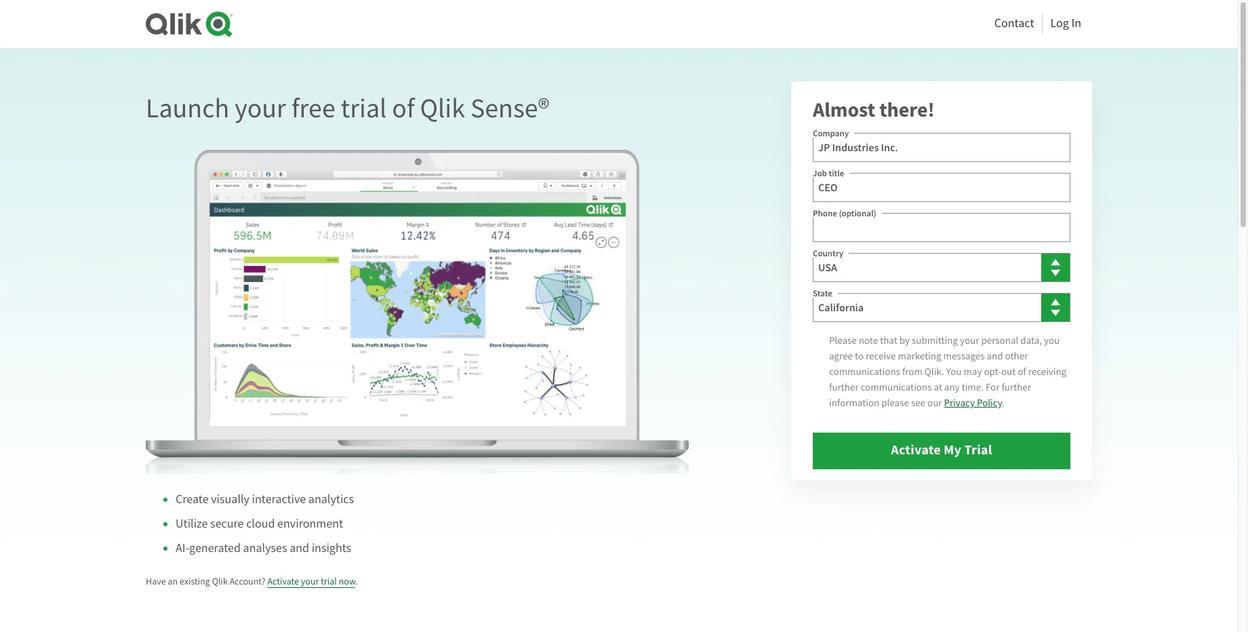 Task type: locate. For each thing, give the bounding box(es) containing it.
1 horizontal spatial .
[[1002, 396, 1005, 410]]

1 vertical spatial your
[[960, 334, 980, 347]]

you
[[1044, 334, 1060, 347]]

trial
[[341, 91, 387, 126], [321, 575, 337, 587]]

that
[[880, 334, 898, 347]]

0 horizontal spatial your
[[235, 91, 286, 126]]

.
[[1002, 396, 1005, 410], [356, 575, 358, 587]]

1 horizontal spatial your
[[301, 575, 319, 587]]

2 horizontal spatial your
[[960, 334, 980, 347]]

1 vertical spatial qlik
[[212, 575, 228, 587]]

you
[[946, 365, 962, 378]]

your right activate
[[301, 575, 319, 587]]

Job title text field
[[813, 173, 1071, 202]]

1 horizontal spatial further
[[1002, 380, 1031, 394]]

account?
[[230, 575, 266, 587]]

any
[[945, 380, 960, 394]]

your
[[235, 91, 286, 126], [960, 334, 980, 347], [301, 575, 319, 587]]

1 vertical spatial of
[[1018, 365, 1027, 378]]

activate your trial now link
[[268, 575, 356, 588]]

qlik left sense®
[[420, 91, 465, 126]]

privacy
[[944, 396, 975, 410]]

1 horizontal spatial qlik
[[420, 91, 465, 126]]

please
[[882, 396, 909, 410]]

1 further from the left
[[829, 380, 859, 394]]

0 vertical spatial trial
[[341, 91, 387, 126]]

0 vertical spatial your
[[235, 91, 286, 126]]

time.
[[962, 380, 984, 394]]

qlik
[[420, 91, 465, 126], [212, 575, 228, 587]]

marketing
[[898, 349, 942, 363]]

0 horizontal spatial trial
[[321, 575, 337, 587]]

1 horizontal spatial trial
[[341, 91, 387, 126]]

further
[[829, 380, 859, 394], [1002, 380, 1031, 394]]

there!
[[880, 96, 935, 123]]

0 horizontal spatial further
[[829, 380, 859, 394]]

ai-
[[176, 541, 189, 556]]

communications up please
[[861, 380, 932, 394]]

1 horizontal spatial and
[[987, 349, 1003, 363]]

to
[[855, 349, 864, 363]]

(optional)
[[839, 208, 877, 219]]

and
[[987, 349, 1003, 363], [290, 541, 309, 556]]

0 horizontal spatial .
[[356, 575, 358, 587]]

your up 'messages'
[[960, 334, 980, 347]]

receiving
[[1029, 365, 1067, 378]]

0 horizontal spatial of
[[392, 91, 415, 126]]

free
[[292, 91, 336, 126]]

communications
[[829, 365, 901, 378], [861, 380, 932, 394]]

contact
[[995, 15, 1035, 31]]

privacy policy .
[[944, 396, 1005, 410]]

messages
[[944, 349, 985, 363]]

0 vertical spatial and
[[987, 349, 1003, 363]]

environment
[[277, 516, 343, 532]]

go to the home page. image
[[146, 11, 233, 37]]

qlik.
[[925, 365, 944, 378]]

at
[[934, 380, 943, 394]]

log
[[1051, 15, 1069, 31]]

create
[[176, 492, 209, 507]]

personal
[[982, 334, 1019, 347]]

communications down to
[[829, 365, 901, 378]]

in
[[1072, 15, 1082, 31]]

trial right free
[[341, 91, 387, 126]]

analyses
[[243, 541, 287, 556]]

ai-generated analyses and insights
[[176, 541, 351, 556]]

and down environment
[[290, 541, 309, 556]]

of
[[392, 91, 415, 126], [1018, 365, 1027, 378]]

note
[[859, 334, 878, 347]]

utilize
[[176, 516, 208, 532]]

country
[[813, 248, 844, 259]]

insights
[[312, 541, 351, 556]]

and up opt-
[[987, 349, 1003, 363]]

sense®
[[471, 91, 550, 126]]

of inside please note that by submitting your personal data, you agree to receive marketing messages and other communications from qlik. you may opt-out of receiving further communications at any time. for further information please see our
[[1018, 365, 1027, 378]]

generated
[[189, 541, 241, 556]]

None submit
[[813, 433, 1071, 469]]

2 vertical spatial your
[[301, 575, 319, 587]]

for
[[986, 380, 1000, 394]]

2 further from the left
[[1002, 380, 1031, 394]]

further down out at the bottom right of page
[[1002, 380, 1031, 394]]

your left free
[[235, 91, 286, 126]]

1 horizontal spatial of
[[1018, 365, 1027, 378]]

qlik right the existing
[[212, 575, 228, 587]]

1 vertical spatial and
[[290, 541, 309, 556]]

Company text field
[[813, 133, 1071, 162]]

interactive
[[252, 492, 306, 507]]

opt-
[[984, 365, 1002, 378]]

your inside please note that by submitting your personal data, you agree to receive marketing messages and other communications from qlik. you may opt-out of receiving further communications at any time. for further information please see our
[[960, 334, 980, 347]]

trial left now
[[321, 575, 337, 587]]

further up 'information'
[[829, 380, 859, 394]]



Task type: describe. For each thing, give the bounding box(es) containing it.
log in
[[1051, 15, 1082, 31]]

privacy policy link
[[944, 396, 1002, 410]]

0 horizontal spatial and
[[290, 541, 309, 556]]

job
[[813, 168, 827, 179]]

secure
[[210, 516, 244, 532]]

from
[[903, 365, 923, 378]]

and inside please note that by submitting your personal data, you agree to receive marketing messages and other communications from qlik. you may opt-out of receiving further communications at any time. for further information please see our
[[987, 349, 1003, 363]]

company
[[813, 128, 849, 139]]

almost there!
[[813, 96, 935, 123]]

utilize secure cloud environment
[[176, 516, 343, 532]]

Phone (optional) text field
[[813, 213, 1071, 242]]

policy
[[977, 396, 1002, 410]]

analytics
[[308, 492, 354, 507]]

state
[[813, 288, 833, 299]]

almost
[[813, 96, 876, 123]]

submitting
[[912, 334, 958, 347]]

an
[[168, 575, 178, 587]]

1 vertical spatial trial
[[321, 575, 337, 587]]

receive
[[866, 349, 896, 363]]

1 vertical spatial communications
[[861, 380, 932, 394]]

log in link
[[1051, 12, 1082, 34]]

visually
[[211, 492, 250, 507]]

create visually interactive analytics
[[176, 492, 354, 507]]

0 vertical spatial qlik
[[420, 91, 465, 126]]

have
[[146, 575, 166, 587]]

phone
[[813, 208, 837, 219]]

launch
[[146, 91, 229, 126]]

1 vertical spatial .
[[356, 575, 358, 587]]

our
[[928, 396, 942, 410]]

now
[[339, 575, 356, 587]]

activate
[[268, 575, 299, 587]]

may
[[964, 365, 982, 378]]

0 vertical spatial .
[[1002, 396, 1005, 410]]

0 vertical spatial of
[[392, 91, 415, 126]]

information
[[829, 396, 880, 410]]

data,
[[1021, 334, 1042, 347]]

please
[[829, 334, 857, 347]]

launch your free trial of qlik sense®
[[146, 91, 550, 126]]

job title
[[813, 168, 845, 179]]

phone (optional)
[[813, 208, 877, 219]]

agree
[[829, 349, 853, 363]]

see
[[911, 396, 926, 410]]

by
[[900, 334, 910, 347]]

title
[[829, 168, 845, 179]]

out
[[1002, 365, 1016, 378]]

please note that by submitting your personal data, you agree to receive marketing messages and other communications from qlik. you may opt-out of receiving further communications at any time. for further information please see our
[[829, 334, 1067, 410]]

0 horizontal spatial qlik
[[212, 575, 228, 587]]

cloud
[[246, 516, 275, 532]]

existing
[[180, 575, 210, 587]]

other
[[1005, 349, 1028, 363]]

0 vertical spatial communications
[[829, 365, 901, 378]]

contact link
[[995, 12, 1035, 34]]

have an existing qlik account? activate your trial now .
[[146, 575, 358, 587]]



Task type: vqa. For each thing, say whether or not it's contained in the screenshot.
"drives"
no



